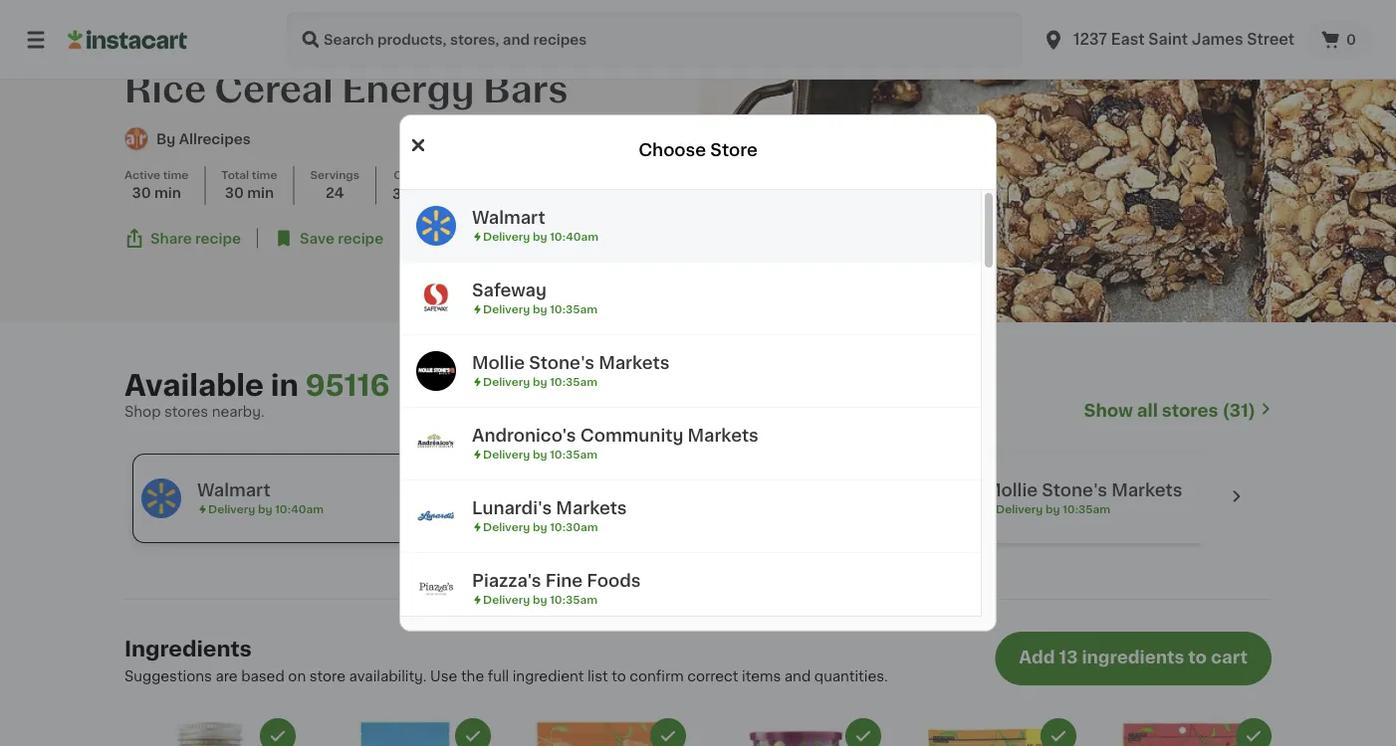 Task type: vqa. For each thing, say whether or not it's contained in the screenshot.
rightmost View
no



Task type: describe. For each thing, give the bounding box(es) containing it.
on
[[288, 671, 306, 684]]

0
[[1346, 33, 1356, 47]]

walmart image
[[141, 479, 181, 519]]

safeway for safeway image for walmart icon
[[591, 483, 665, 500]]

delivery for 'piazza's fine foods' image
[[483, 595, 530, 606]]

energy
[[342, 72, 475, 108]]

delivery for walmart image
[[483, 232, 530, 242]]

30 for total time 30 min
[[225, 186, 244, 200]]

dialog containing choose store
[[399, 115, 997, 632]]

by for andronico's community markets image
[[533, 450, 547, 461]]

mollie stone's markets image
[[416, 352, 456, 391]]

safeway for safeway image related to walmart image
[[472, 282, 547, 299]]

lunardi's markets image
[[416, 497, 456, 537]]

cart
[[1211, 650, 1248, 667]]

bars
[[483, 72, 568, 108]]

rice cereal energy bars
[[124, 72, 568, 108]]

1 product group from the left
[[124, 719, 296, 747]]

24
[[326, 186, 344, 200]]

in
[[271, 372, 298, 401]]

time for active time 30 min
[[163, 170, 189, 181]]

5 product group from the left
[[905, 719, 1076, 747]]

mollie inside dialog
[[472, 355, 525, 372]]

availability.
[[349, 671, 427, 684]]

by for walmart icon
[[258, 505, 272, 516]]

2 product group from the left
[[320, 719, 491, 747]]

andronico's community markets
[[472, 428, 759, 445]]

full
[[488, 671, 509, 684]]

4 product group from the left
[[710, 719, 881, 747]]

allrecipes
[[179, 133, 251, 147]]

available in 95116 shop stores nearby.
[[124, 372, 390, 420]]

piazza's
[[472, 573, 541, 590]]

by for 'piazza's fine foods' image
[[533, 595, 547, 606]]

by allrecipes
[[156, 133, 251, 147]]

add
[[1019, 650, 1055, 667]]

save recipe
[[300, 232, 384, 246]]

available
[[124, 372, 264, 401]]

0 horizontal spatial mollie stone's markets
[[472, 355, 670, 372]]

0 button
[[1307, 20, 1372, 60]]

calories
[[394, 170, 440, 181]]

delivery for walmart icon
[[208, 505, 255, 516]]

time for total time 30 min
[[252, 170, 277, 181]]

quantities.
[[814, 671, 888, 684]]

items
[[742, 671, 781, 684]]

rice
[[124, 72, 206, 108]]

lunardi's markets
[[472, 500, 627, 517]]

stores inside 'button'
[[1162, 403, 1218, 420]]

markets right the community
[[688, 428, 759, 445]]

(31)
[[1222, 403, 1256, 420]]

show all stores (31) button
[[1084, 401, 1272, 423]]

add 13 ingredients to cart button
[[995, 633, 1272, 687]]

show
[[1084, 403, 1133, 420]]

324
[[392, 187, 420, 201]]

are
[[216, 671, 238, 684]]

store
[[309, 671, 346, 684]]

share recipe
[[150, 232, 241, 246]]

choose
[[639, 142, 706, 159]]

unselect item image for sixth product group from right
[[269, 728, 287, 746]]

95116
[[305, 372, 390, 401]]

ingredients
[[1082, 650, 1184, 667]]

active time 30 min
[[124, 170, 189, 200]]

6 product group from the left
[[1100, 719, 1272, 747]]

andronico's
[[472, 428, 576, 445]]

piazza's fine foods
[[472, 573, 641, 590]]

andronico's community markets image
[[416, 424, 456, 464]]

1 vertical spatial to
[[612, 671, 626, 684]]

stores inside available in 95116 shop stores nearby.
[[164, 406, 208, 420]]

by for safeway image related to walmart image
[[533, 304, 547, 315]]

servings
[[310, 170, 360, 181]]

safeway image for walmart icon
[[535, 479, 575, 519]]

show all stores (31)
[[1084, 403, 1256, 420]]

and
[[785, 671, 811, 684]]

total
[[221, 170, 249, 181]]



Task type: locate. For each thing, give the bounding box(es) containing it.
1 vertical spatial 10:40am
[[275, 505, 324, 516]]

1 vertical spatial mollie
[[985, 483, 1038, 500]]

delivery for mollie stone's markets image
[[483, 377, 530, 388]]

30 for active time 30 min
[[132, 186, 151, 200]]

1 unselect item image from the left
[[269, 728, 287, 746]]

1 horizontal spatial mollie stone's markets
[[985, 483, 1183, 500]]

the
[[461, 671, 484, 684]]

0 horizontal spatial time
[[163, 170, 189, 181]]

add 13 ingredients to cart
[[1019, 650, 1248, 667]]

min inside active time 30 min
[[154, 186, 181, 200]]

delivery by 10:30am
[[483, 522, 598, 533]]

stone's down show
[[1042, 483, 1107, 500]]

1 vertical spatial walmart
[[197, 483, 270, 500]]

delivery for andronico's community markets image
[[483, 450, 530, 461]]

stores
[[1162, 403, 1218, 420], [164, 406, 208, 420]]

3 unselect item image from the left
[[1050, 728, 1068, 746]]

to
[[1188, 650, 1207, 667], [612, 671, 626, 684]]

active
[[124, 170, 160, 181]]

1 unselect item image from the left
[[464, 728, 482, 746]]

1 horizontal spatial stone's
[[1042, 483, 1107, 500]]

to left 'cart'
[[1188, 650, 1207, 667]]

recipe for share recipe
[[195, 232, 241, 246]]

unselect item image down 13
[[1050, 728, 1068, 746]]

time right total on the top left
[[252, 170, 277, 181]]

markets down all
[[1111, 483, 1183, 500]]

save
[[300, 232, 334, 246]]

fine
[[545, 573, 583, 590]]

mollie stone's markets down show
[[985, 483, 1183, 500]]

all
[[1137, 403, 1158, 420]]

foods
[[587, 573, 641, 590]]

total time 30 min
[[221, 170, 277, 200]]

time inside active time 30 min
[[163, 170, 189, 181]]

mollie stone's markets
[[472, 355, 670, 372], [985, 483, 1183, 500]]

0 horizontal spatial to
[[612, 671, 626, 684]]

lunardi's
[[472, 500, 552, 517]]

unselect item image for second product group from right
[[1050, 728, 1068, 746]]

safeway image
[[416, 279, 456, 319], [535, 479, 575, 519]]

0 vertical spatial safeway image
[[416, 279, 456, 319]]

0 horizontal spatial 30
[[132, 186, 151, 200]]

walmart for walmart image
[[472, 210, 545, 227]]

1 min from the left
[[154, 186, 181, 200]]

min for total time 30 min
[[247, 186, 274, 200]]

to right list
[[612, 671, 626, 684]]

walmart right walmart image
[[472, 210, 545, 227]]

rice cereal energy bars image
[[698, 0, 1396, 323]]

30 down total on the top left
[[225, 186, 244, 200]]

unselect item image
[[464, 728, 482, 746], [854, 728, 872, 746], [1245, 728, 1263, 746]]

10:30am
[[550, 522, 598, 533]]

dialog
[[399, 115, 997, 632]]

delivery by 10:40am for walmart image
[[483, 232, 599, 242]]

30
[[132, 186, 151, 200], [225, 186, 244, 200]]

1 horizontal spatial unselect item image
[[854, 728, 872, 746]]

recipe for save recipe
[[338, 232, 384, 246]]

recipe right share
[[195, 232, 241, 246]]

2 horizontal spatial unselect item image
[[1050, 728, 1068, 746]]

cereal
[[215, 72, 333, 108]]

walmart image
[[416, 206, 456, 246]]

stores right all
[[1162, 403, 1218, 420]]

product group down availability.
[[320, 719, 491, 747]]

delivery
[[483, 232, 530, 242], [483, 304, 530, 315], [483, 377, 530, 388], [483, 450, 530, 461], [208, 505, 255, 516], [601, 505, 649, 516], [996, 505, 1043, 516], [483, 522, 530, 533], [483, 595, 530, 606]]

30 down active on the left top of the page
[[132, 186, 151, 200]]

list
[[587, 671, 608, 684]]

min inside total time 30 min
[[247, 186, 274, 200]]

shop
[[124, 406, 161, 420]]

0 vertical spatial mollie stone's markets
[[472, 355, 670, 372]]

markets
[[599, 355, 670, 372], [688, 428, 759, 445], [1111, 483, 1183, 500], [556, 500, 627, 517]]

min down active on the left top of the page
[[154, 186, 181, 200]]

unselect item image
[[269, 728, 287, 746], [659, 728, 677, 746], [1050, 728, 1068, 746]]

product group down list
[[515, 719, 686, 747]]

0 horizontal spatial unselect item image
[[269, 728, 287, 746]]

recipe right save
[[338, 232, 384, 246]]

10:40am for walmart icon
[[275, 505, 324, 516]]

unselect item image down confirm
[[659, 728, 677, 746]]

95116 button
[[305, 371, 390, 403]]

suggestions are based on store availability. use the full ingredient list to confirm correct items and quantities.
[[124, 671, 888, 684]]

walmart right walmart icon
[[197, 483, 270, 500]]

1 horizontal spatial recipe
[[338, 232, 384, 246]]

unselect item image for 3rd product group from the left
[[659, 728, 677, 746]]

time
[[163, 170, 189, 181], [252, 170, 277, 181]]

product group down are at left bottom
[[124, 719, 296, 747]]

0 horizontal spatial 10:40am
[[275, 505, 324, 516]]

10:40am for walmart image
[[550, 232, 599, 242]]

share recipe button
[[124, 229, 241, 249]]

time inside total time 30 min
[[252, 170, 277, 181]]

1 time from the left
[[163, 170, 189, 181]]

0 vertical spatial delivery by 10:40am
[[483, 232, 599, 242]]

delivery for lunardi's markets icon
[[483, 522, 530, 533]]

1 horizontal spatial delivery by 10:40am
[[483, 232, 599, 242]]

nearby.
[[212, 406, 265, 420]]

1 horizontal spatial walmart
[[472, 210, 545, 227]]

min for active time 30 min
[[154, 186, 181, 200]]

1 vertical spatial safeway image
[[535, 479, 575, 519]]

10:40am
[[550, 232, 599, 242], [275, 505, 324, 516]]

2 min from the left
[[247, 186, 274, 200]]

0 vertical spatial walmart
[[472, 210, 545, 227]]

unselect item image down the
[[464, 728, 482, 746]]

0 vertical spatial 10:40am
[[550, 232, 599, 242]]

by for safeway image for walmart icon
[[651, 505, 666, 516]]

1 vertical spatial safeway
[[591, 483, 665, 500]]

product group down and
[[710, 719, 881, 747]]

instacart logo image
[[68, 28, 187, 52]]

by
[[533, 232, 547, 242], [533, 304, 547, 315], [533, 377, 547, 388], [533, 450, 547, 461], [258, 505, 272, 516], [651, 505, 666, 516], [1046, 505, 1060, 516], [533, 522, 547, 533], [533, 595, 547, 606]]

choose store
[[639, 142, 758, 159]]

30 inside active time 30 min
[[132, 186, 151, 200]]

by
[[156, 133, 176, 147]]

walmart
[[472, 210, 545, 227], [197, 483, 270, 500]]

community
[[580, 428, 683, 445]]

0 horizontal spatial unselect item image
[[464, 728, 482, 746]]

3 unselect item image from the left
[[1245, 728, 1263, 746]]

mollie stone's markets up andronico's community markets
[[472, 355, 670, 372]]

1 30 from the left
[[132, 186, 151, 200]]

1 horizontal spatial unselect item image
[[659, 728, 677, 746]]

0 horizontal spatial delivery by 10:40am
[[208, 505, 324, 516]]

product group down add at right
[[905, 719, 1076, 747]]

correct
[[687, 671, 738, 684]]

3 product group from the left
[[515, 719, 686, 747]]

mollie
[[472, 355, 525, 372], [985, 483, 1038, 500]]

1 horizontal spatial 30
[[225, 186, 244, 200]]

suggestions
[[124, 671, 212, 684]]

1 horizontal spatial safeway
[[591, 483, 665, 500]]

min
[[154, 186, 181, 200], [247, 186, 274, 200]]

1 vertical spatial delivery by 10:40am
[[208, 505, 324, 516]]

delivery by 10:40am for walmart icon
[[208, 505, 324, 516]]

1 horizontal spatial safeway image
[[535, 479, 575, 519]]

ingredient
[[513, 671, 584, 684]]

by for walmart image
[[533, 232, 547, 242]]

delivery by 10:40am inside dialog
[[483, 232, 599, 242]]

unselect item image down quantities. in the bottom of the page
[[854, 728, 872, 746]]

2 recipe from the left
[[338, 232, 384, 246]]

1 horizontal spatial mollie
[[985, 483, 1038, 500]]

2 time from the left
[[252, 170, 277, 181]]

1 horizontal spatial stores
[[1162, 403, 1218, 420]]

confirm
[[630, 671, 684, 684]]

unselect item image down 'cart'
[[1245, 728, 1263, 746]]

markets up the 10:30am
[[556, 500, 627, 517]]

walmart for walmart icon
[[197, 483, 270, 500]]

0 vertical spatial mollie
[[472, 355, 525, 372]]

0 horizontal spatial safeway image
[[416, 279, 456, 319]]

1 recipe from the left
[[195, 232, 241, 246]]

2 unselect item image from the left
[[659, 728, 677, 746]]

stone's
[[529, 355, 595, 372], [1042, 483, 1107, 500]]

0 vertical spatial to
[[1188, 650, 1207, 667]]

13
[[1059, 650, 1078, 667]]

0 horizontal spatial mollie
[[472, 355, 525, 372]]

piazza's fine foods image
[[416, 570, 456, 609]]

2 30 from the left
[[225, 186, 244, 200]]

safeway image up delivery by 10:30am
[[535, 479, 575, 519]]

0 horizontal spatial stone's
[[529, 355, 595, 372]]

servings 24
[[310, 170, 360, 200]]

product group
[[124, 719, 296, 747], [320, 719, 491, 747], [515, 719, 686, 747], [710, 719, 881, 747], [905, 719, 1076, 747], [1100, 719, 1272, 747]]

stores down available
[[164, 406, 208, 420]]

2 unselect item image from the left
[[854, 728, 872, 746]]

min down total on the top left
[[247, 186, 274, 200]]

1 vertical spatial stone's
[[1042, 483, 1107, 500]]

delivery by 10:35am
[[483, 304, 598, 315], [483, 377, 598, 388], [483, 450, 598, 461], [601, 505, 716, 516], [996, 505, 1110, 516], [483, 595, 598, 606]]

30 inside total time 30 min
[[225, 186, 244, 200]]

recipe
[[195, 232, 241, 246], [338, 232, 384, 246]]

markets up the community
[[599, 355, 670, 372]]

based
[[241, 671, 285, 684]]

store
[[710, 142, 758, 159]]

use
[[430, 671, 457, 684]]

1 vertical spatial mollie stone's markets
[[985, 483, 1183, 500]]

0 horizontal spatial min
[[154, 186, 181, 200]]

0 vertical spatial stone's
[[529, 355, 595, 372]]

2 horizontal spatial unselect item image
[[1245, 728, 1263, 746]]

1 horizontal spatial time
[[252, 170, 277, 181]]

by for lunardi's markets icon
[[533, 522, 547, 533]]

share
[[150, 232, 192, 246]]

1 horizontal spatial to
[[1188, 650, 1207, 667]]

safeway
[[472, 282, 547, 299], [591, 483, 665, 500]]

0 horizontal spatial safeway
[[472, 282, 547, 299]]

0 horizontal spatial stores
[[164, 406, 208, 420]]

0 horizontal spatial walmart
[[197, 483, 270, 500]]

product group down 'cart'
[[1100, 719, 1272, 747]]

10:35am
[[550, 304, 598, 315], [550, 377, 598, 388], [550, 450, 598, 461], [668, 505, 716, 516], [1063, 505, 1110, 516], [550, 595, 598, 606]]

delivery by 10:40am
[[483, 232, 599, 242], [208, 505, 324, 516]]

stone's up andronico's
[[529, 355, 595, 372]]

time right active on the left top of the page
[[163, 170, 189, 181]]

safeway image up mollie stone's markets image
[[416, 279, 456, 319]]

unselect item image down based
[[269, 728, 287, 746]]

to inside 'button'
[[1188, 650, 1207, 667]]

0 vertical spatial safeway
[[472, 282, 547, 299]]

safeway image for walmart image
[[416, 279, 456, 319]]

by for mollie stone's markets image
[[533, 377, 547, 388]]

1 horizontal spatial 10:40am
[[550, 232, 599, 242]]

0 horizontal spatial recipe
[[195, 232, 241, 246]]

save recipe button
[[274, 229, 384, 249]]

1 horizontal spatial min
[[247, 186, 274, 200]]



